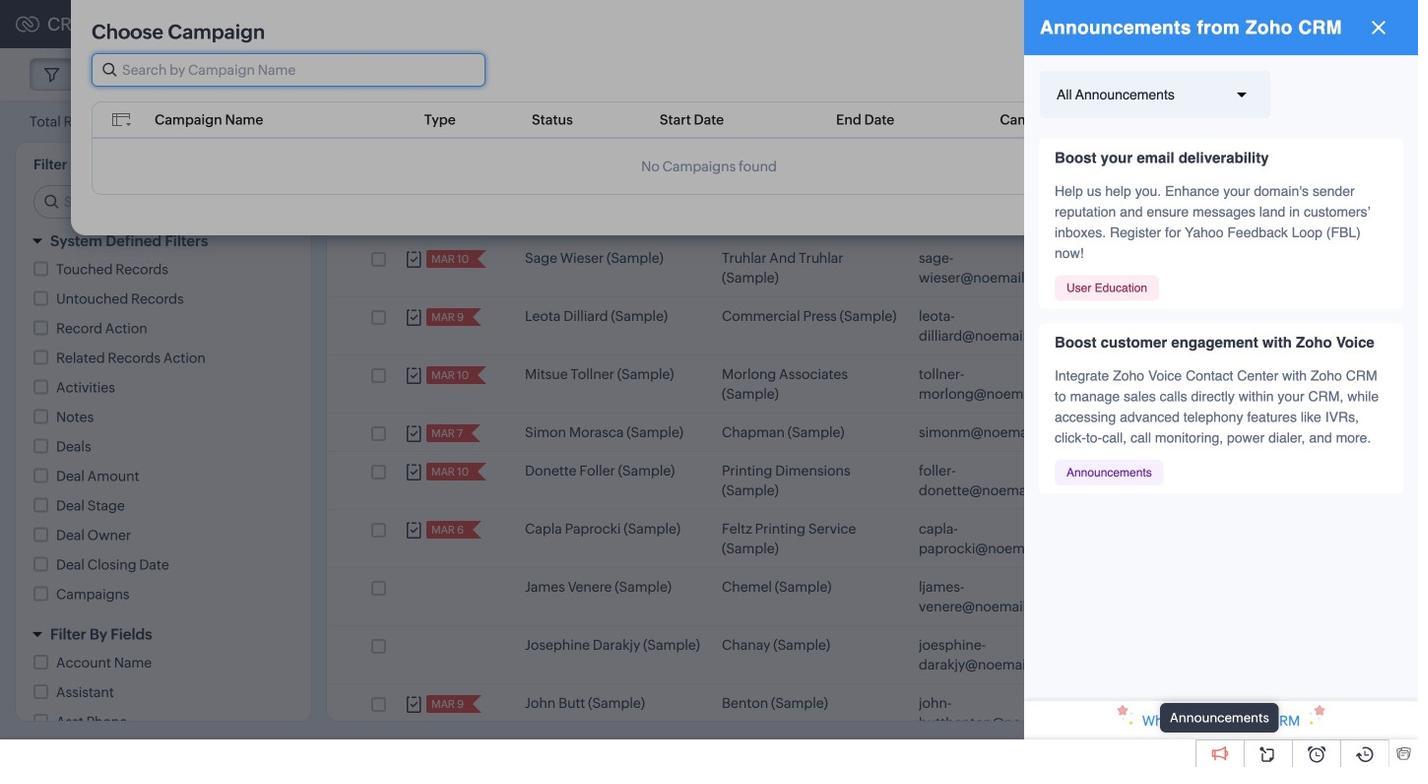 Task type: locate. For each thing, give the bounding box(es) containing it.
Search text field
[[34, 186, 295, 218]]

Search by Campaign Name text field
[[93, 54, 484, 86]]

create menu image
[[1121, 12, 1145, 36]]

logo image
[[16, 16, 39, 32]]

search element
[[1157, 0, 1197, 48]]

profile image
[[1329, 8, 1361, 40]]

create menu element
[[1109, 0, 1157, 48]]

row group
[[327, 181, 1418, 762]]

navigation
[[1321, 107, 1388, 136]]



Task type: vqa. For each thing, say whether or not it's contained in the screenshot.
"row group"
yes



Task type: describe. For each thing, give the bounding box(es) containing it.
calendar image
[[1209, 16, 1226, 32]]

profile element
[[1318, 0, 1373, 48]]

search image
[[1169, 16, 1186, 32]]



